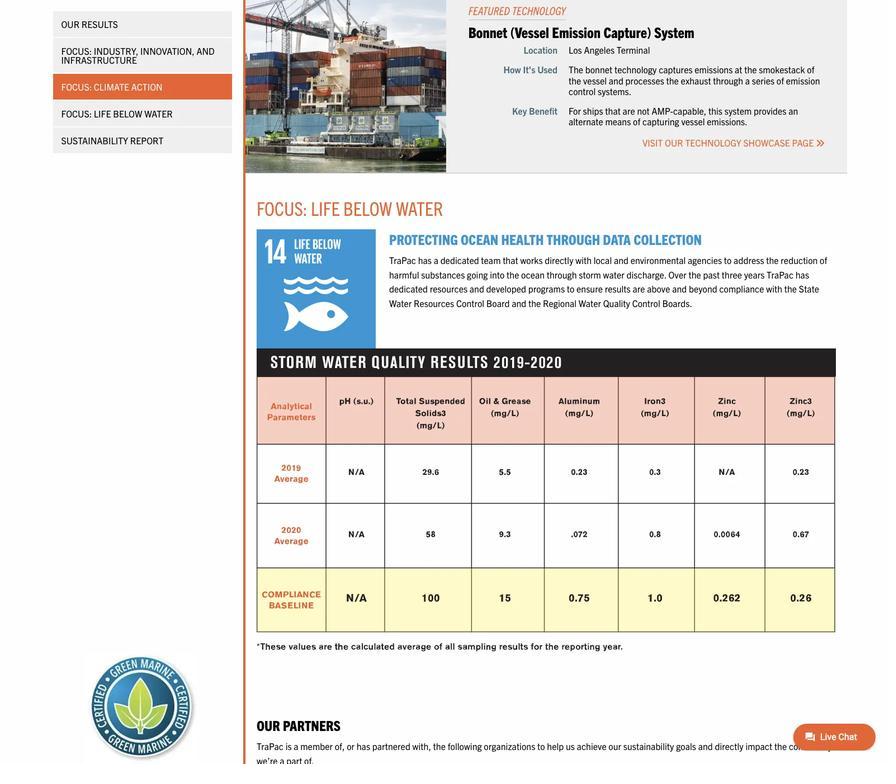 Task type: vqa. For each thing, say whether or not it's contained in the screenshot.
Inquiries
no



Task type: describe. For each thing, give the bounding box(es) containing it.
and down over
[[673, 283, 687, 294]]

featured technology bonnet (vessel emission capture) system
[[469, 3, 695, 41]]

past
[[704, 269, 720, 280]]

for ships that are not amp-capable, this system provides an alternate means of capturing vessel emissions.
[[569, 105, 799, 127]]

1 horizontal spatial to
[[567, 283, 575, 294]]

directly inside trapac is a member of, or has partnered with, the following organizations to help us achieve our sustainability goals and directly impact the community we're a part of.
[[715, 741, 744, 752]]

has inside trapac is a member of, or has partnered with, the following organizations to help us achieve our sustainability goals and directly impact the community we're a part of.
[[357, 741, 370, 752]]

2 control from the left
[[633, 298, 661, 309]]

the right impact
[[775, 741, 787, 752]]

the left "exhaust"
[[667, 75, 679, 86]]

years
[[745, 269, 765, 280]]

featured
[[469, 3, 510, 17]]

the bonnet technology captures emissions at the smokestack of the vessel and processes the exhaust through a series of emission control systems.
[[569, 64, 821, 97]]

1 vertical spatial technology
[[686, 137, 742, 148]]

means
[[606, 116, 631, 127]]

ocean
[[461, 230, 499, 248]]

0 vertical spatial below
[[113, 108, 143, 119]]

and inside the bonnet technology captures emissions at the smokestack of the vessel and processes the exhaust through a series of emission control systems.
[[609, 75, 624, 86]]

sustainability report
[[62, 135, 164, 146]]

ensure
[[577, 283, 603, 294]]

of right series
[[777, 75, 784, 86]]

storm
[[579, 269, 601, 280]]

of right smokestack
[[808, 64, 815, 75]]

1 vertical spatial dedicated
[[389, 283, 428, 294]]

going
[[467, 269, 488, 280]]

innovation,
[[141, 45, 195, 57]]

bonnet
[[586, 64, 613, 75]]

los
[[569, 44, 582, 56]]

1 horizontal spatial has
[[418, 255, 432, 266]]

provides
[[754, 105, 787, 116]]

benefit
[[529, 105, 558, 116]]

2 water from the left
[[579, 298, 601, 309]]

trapac for trapac is a member of, or has partnered with, the following organizations to help us achieve our sustainability goals and directly impact the community we're a part of.
[[257, 741, 284, 752]]

system
[[725, 105, 752, 116]]

agencies
[[688, 255, 722, 266]]

with,
[[413, 741, 431, 752]]

showcase
[[744, 137, 791, 148]]

resources
[[430, 283, 468, 294]]

and down developed
[[512, 298, 527, 309]]

trapac is a member of, or has partnered with, the following organizations to help us achieve our sustainability goals and directly impact the community we're a part of.
[[257, 741, 833, 764]]

above
[[647, 283, 671, 294]]

angeles
[[584, 44, 615, 56]]

following
[[448, 741, 482, 752]]

emission
[[552, 22, 601, 41]]

1 horizontal spatial life
[[311, 196, 340, 220]]

ships
[[583, 105, 604, 116]]

location
[[524, 44, 558, 56]]

focus: for "focus: climate action" link
[[62, 81, 92, 92]]

works
[[521, 255, 543, 266]]

board
[[487, 298, 510, 309]]

the right at
[[745, 64, 757, 75]]

results
[[605, 283, 631, 294]]

2 horizontal spatial to
[[724, 255, 732, 266]]

sustainability
[[624, 741, 674, 752]]

local
[[594, 255, 612, 266]]

0 vertical spatial dedicated
[[441, 255, 479, 266]]

and up water at the right of page
[[614, 255, 629, 266]]

collection
[[634, 230, 702, 248]]

reduction
[[781, 255, 818, 266]]

the down programs on the top
[[529, 298, 541, 309]]

are inside trapac has a dedicated team that works directly with local and environmental agencies to address the reduction of harmful substances going into the ocean through storm water discharge. over the past three years trapac has dedicated resources and developed programs to ensure results are above and beyond compliance with the state water resources control board and the regional water quality control boards.
[[633, 283, 645, 294]]

climate
[[94, 81, 130, 92]]

sustainability
[[62, 135, 128, 146]]

a right is
[[294, 741, 299, 752]]

into
[[490, 269, 505, 280]]

state
[[799, 283, 820, 294]]

key
[[512, 105, 527, 116]]

1 vertical spatial focus: life below water
[[257, 196, 443, 220]]

partnered
[[372, 741, 411, 752]]

technology
[[615, 64, 657, 75]]

are inside for ships that are not amp-capable, this system provides an alternate means of capturing vessel emissions.
[[623, 105, 635, 116]]

over
[[669, 269, 687, 280]]

a inside the bonnet technology captures emissions at the smokestack of the vessel and processes the exhaust through a series of emission control systems.
[[746, 75, 750, 86]]

we're
[[257, 755, 278, 764]]

capturing
[[643, 116, 680, 127]]

0 vertical spatial life
[[94, 108, 111, 119]]

trapac has a dedicated team that works directly with local and environmental agencies to address the reduction of harmful substances going into the ocean through storm water discharge. over the past three years trapac has dedicated resources and developed programs to ensure results are above and beyond compliance with the state water resources control board and the regional water quality control boards.
[[389, 255, 828, 309]]

capture)
[[604, 22, 652, 41]]

part
[[287, 755, 302, 764]]

series
[[752, 75, 775, 86]]

of inside for ships that are not amp-capable, this system provides an alternate means of capturing vessel emissions.
[[633, 116, 641, 127]]

1 water from the left
[[389, 298, 412, 309]]

1 vertical spatial has
[[796, 269, 810, 280]]

discharge.
[[627, 269, 667, 280]]

the right address
[[767, 255, 779, 266]]

our for our results
[[62, 18, 80, 30]]

captures
[[659, 64, 693, 75]]

partners
[[283, 716, 341, 734]]

address
[[734, 255, 765, 266]]

emissions.
[[707, 116, 748, 127]]

data
[[603, 230, 631, 248]]

to inside trapac is a member of, or has partnered with, the following organizations to help us achieve our sustainability goals and directly impact the community we're a part of.
[[538, 741, 545, 752]]

of,
[[335, 741, 345, 752]]

water
[[603, 269, 625, 280]]

an
[[789, 105, 799, 116]]

that inside trapac has a dedicated team that works directly with local and environmental agencies to address the reduction of harmful substances going into the ocean through storm water discharge. over the past three years trapac has dedicated resources and developed programs to ensure results are above and beyond compliance with the state water resources control board and the regional water quality control boards.
[[503, 255, 519, 266]]

1 control from the left
[[457, 298, 485, 309]]

and
[[197, 45, 215, 57]]

ocean
[[521, 269, 545, 280]]

that inside for ships that are not amp-capable, this system provides an alternate means of capturing vessel emissions.
[[606, 105, 621, 116]]

our
[[609, 741, 622, 752]]

our results
[[62, 18, 118, 30]]

solid image
[[816, 139, 825, 148]]



Task type: locate. For each thing, give the bounding box(es) containing it.
through
[[547, 230, 600, 248]]

report
[[131, 135, 164, 146]]

control
[[457, 298, 485, 309], [633, 298, 661, 309]]

directly
[[545, 255, 574, 266], [715, 741, 744, 752]]

compliance
[[720, 283, 765, 294]]

1 horizontal spatial that
[[606, 105, 621, 116]]

and inside trapac is a member of, or has partnered with, the following organizations to help us achieve our sustainability goals and directly impact the community we're a part of.
[[699, 741, 713, 752]]

water down ensure
[[579, 298, 601, 309]]

focus: industry, innovation, and infrastructure link
[[53, 38, 232, 73]]

0 vertical spatial our
[[62, 18, 80, 30]]

vessel left this
[[682, 116, 705, 127]]

0 vertical spatial has
[[418, 255, 432, 266]]

focus: life below water
[[62, 108, 173, 119], [257, 196, 443, 220]]

vessel inside for ships that are not amp-capable, this system provides an alternate means of capturing vessel emissions.
[[682, 116, 705, 127]]

that down systems. at top right
[[606, 105, 621, 116]]

has
[[418, 255, 432, 266], [796, 269, 810, 280], [357, 741, 370, 752]]

(vessel
[[511, 22, 549, 41]]

our
[[62, 18, 80, 30], [257, 716, 280, 734]]

trapac
[[389, 255, 416, 266], [767, 269, 794, 280], [257, 741, 284, 752]]

0 vertical spatial water
[[145, 108, 173, 119]]

0 horizontal spatial vessel
[[584, 75, 607, 86]]

infrastructure
[[62, 54, 137, 65]]

a left part
[[280, 755, 285, 764]]

1 vertical spatial life
[[311, 196, 340, 220]]

focus: climate action link
[[53, 74, 232, 100]]

focus: life below water link
[[53, 101, 232, 126]]

the left bonnet
[[569, 75, 582, 86]]

alternate
[[569, 116, 604, 127]]

0 vertical spatial through
[[713, 75, 744, 86]]

1 vertical spatial are
[[633, 283, 645, 294]]

1 horizontal spatial directly
[[715, 741, 744, 752]]

trapac up harmful
[[389, 255, 416, 266]]

0 horizontal spatial trapac
[[257, 741, 284, 752]]

page
[[793, 137, 814, 148]]

1 vertical spatial water
[[396, 196, 443, 220]]

developed
[[487, 283, 526, 294]]

has down reduction
[[796, 269, 810, 280]]

control down above
[[633, 298, 661, 309]]

los angeles terminal
[[569, 44, 650, 56]]

0 horizontal spatial water
[[389, 298, 412, 309]]

our left results
[[62, 18, 80, 30]]

water up protecting
[[396, 196, 443, 220]]

0 horizontal spatial with
[[576, 255, 592, 266]]

1 horizontal spatial trapac
[[389, 255, 416, 266]]

1 vertical spatial below
[[344, 196, 392, 220]]

system
[[655, 22, 695, 41]]

a
[[746, 75, 750, 86], [434, 255, 439, 266], [294, 741, 299, 752], [280, 755, 285, 764]]

0 vertical spatial trapac
[[389, 255, 416, 266]]

directly left impact
[[715, 741, 744, 752]]

protecting
[[389, 230, 458, 248]]

and down going
[[470, 283, 484, 294]]

programs
[[529, 283, 565, 294]]

trapac for trapac has a dedicated team that works directly with local and environmental agencies to address the reduction of harmful substances going into the ocean through storm water discharge. over the past three years trapac has dedicated resources and developed programs to ensure results are above and beyond compliance with the state water resources control board and the regional water quality control boards.
[[389, 255, 416, 266]]

a up substances
[[434, 255, 439, 266]]

1 horizontal spatial water
[[579, 298, 601, 309]]

water down action
[[145, 108, 173, 119]]

water
[[145, 108, 173, 119], [396, 196, 443, 220]]

for
[[569, 105, 581, 116]]

0 horizontal spatial life
[[94, 108, 111, 119]]

1 horizontal spatial with
[[767, 283, 783, 294]]

1 vertical spatial through
[[547, 269, 577, 280]]

our results link
[[53, 11, 232, 37]]

to up the "regional"
[[567, 283, 575, 294]]

0 horizontal spatial technology
[[512, 3, 566, 17]]

team
[[481, 255, 501, 266]]

through inside the bonnet technology captures emissions at the smokestack of the vessel and processes the exhaust through a series of emission control systems.
[[713, 75, 744, 86]]

1 horizontal spatial control
[[633, 298, 661, 309]]

our up we're
[[257, 716, 280, 734]]

1 vertical spatial directly
[[715, 741, 744, 752]]

key benefit
[[512, 105, 558, 116]]

dedicated down harmful
[[389, 283, 428, 294]]

has down protecting
[[418, 255, 432, 266]]

vessel up ships on the top of page
[[584, 75, 607, 86]]

dedicated up substances
[[441, 255, 479, 266]]

1 horizontal spatial below
[[344, 196, 392, 220]]

of right means
[[633, 116, 641, 127]]

terminal
[[617, 44, 650, 56]]

life
[[94, 108, 111, 119], [311, 196, 340, 220]]

directly down protecting ocean health through data collection
[[545, 255, 574, 266]]

technology up (vessel
[[512, 3, 566, 17]]

exhaust
[[681, 75, 711, 86]]

of.
[[304, 755, 314, 764]]

a right at
[[746, 75, 750, 86]]

technology down emissions. at the top
[[686, 137, 742, 148]]

or
[[347, 741, 355, 752]]

to up three
[[724, 255, 732, 266]]

2 vertical spatial has
[[357, 741, 370, 752]]

community
[[789, 741, 833, 752]]

that up into
[[503, 255, 519, 266]]

trapac down reduction
[[767, 269, 794, 280]]

technology inside the featured technology bonnet (vessel emission capture) system
[[512, 3, 566, 17]]

technology
[[512, 3, 566, 17], [686, 137, 742, 148]]

is
[[286, 741, 292, 752]]

has right or
[[357, 741, 370, 752]]

are left not at the right top of the page
[[623, 105, 635, 116]]

the left state at top
[[785, 283, 797, 294]]

boards.
[[663, 298, 693, 309]]

our partners
[[257, 716, 341, 734]]

this
[[709, 105, 723, 116]]

focus: inside focus: industry, innovation, and infrastructure
[[62, 45, 92, 57]]

0 horizontal spatial below
[[113, 108, 143, 119]]

to left the help
[[538, 741, 545, 752]]

0 vertical spatial vessel
[[584, 75, 607, 86]]

the right the with,
[[433, 741, 446, 752]]

the right into
[[507, 269, 519, 280]]

results
[[82, 18, 118, 30]]

a inside trapac has a dedicated team that works directly with local and environmental agencies to address the reduction of harmful substances going into the ocean through storm water discharge. over the past three years trapac has dedicated resources and developed programs to ensure results are above and beyond compliance with the state water resources control board and the regional water quality control boards.
[[434, 255, 439, 266]]

0 vertical spatial are
[[623, 105, 635, 116]]

0 horizontal spatial that
[[503, 255, 519, 266]]

1 vertical spatial our
[[257, 716, 280, 734]]

vessel
[[584, 75, 607, 86], [682, 116, 705, 127]]

1 vertical spatial that
[[503, 255, 519, 266]]

organizations
[[484, 741, 536, 752]]

0 horizontal spatial through
[[547, 269, 577, 280]]

0 horizontal spatial dedicated
[[389, 283, 428, 294]]

at
[[735, 64, 743, 75]]

substances
[[421, 269, 465, 280]]

1 horizontal spatial our
[[257, 716, 280, 734]]

action
[[132, 81, 163, 92]]

of inside trapac has a dedicated team that works directly with local and environmental agencies to address the reduction of harmful substances going into the ocean through storm water discharge. over the past three years trapac has dedicated resources and developed programs to ensure results are above and beyond compliance with the state water resources control board and the regional water quality control boards.
[[820, 255, 828, 266]]

used
[[538, 64, 558, 75]]

emission
[[786, 75, 821, 86]]

0 vertical spatial focus: life below water
[[62, 108, 173, 119]]

1 horizontal spatial water
[[396, 196, 443, 220]]

0 horizontal spatial directly
[[545, 255, 574, 266]]

1 vertical spatial with
[[767, 283, 783, 294]]

amp-
[[652, 105, 674, 116]]

help
[[547, 741, 564, 752]]

1 horizontal spatial dedicated
[[441, 255, 479, 266]]

0 horizontal spatial focus: life below water
[[62, 108, 173, 119]]

focus: for the focus: industry, innovation, and infrastructure link
[[62, 45, 92, 57]]

with right the compliance
[[767, 283, 783, 294]]

1 horizontal spatial vessel
[[682, 116, 705, 127]]

with
[[576, 255, 592, 266], [767, 283, 783, 294]]

member
[[301, 741, 333, 752]]

our
[[665, 137, 684, 148]]

focus: for focus: life below water link
[[62, 108, 92, 119]]

1 horizontal spatial focus: life below water
[[257, 196, 443, 220]]

2 horizontal spatial trapac
[[767, 269, 794, 280]]

2 vertical spatial trapac
[[257, 741, 284, 752]]

trapac inside trapac is a member of, or has partnered with, the following organizations to help us achieve our sustainability goals and directly impact the community we're a part of.
[[257, 741, 284, 752]]

smokestack
[[759, 64, 805, 75]]

goals
[[676, 741, 697, 752]]

control down resources
[[457, 298, 485, 309]]

trapac up we're
[[257, 741, 284, 752]]

visit our technology showcase page
[[643, 137, 816, 148]]

are down the discharge.
[[633, 283, 645, 294]]

1 vertical spatial to
[[567, 283, 575, 294]]

not
[[637, 105, 650, 116]]

0 vertical spatial directly
[[545, 255, 574, 266]]

water down harmful
[[389, 298, 412, 309]]

0 vertical spatial that
[[606, 105, 621, 116]]

through inside trapac has a dedicated team that works directly with local and environmental agencies to address the reduction of harmful substances going into the ocean through storm water discharge. over the past three years trapac has dedicated resources and developed programs to ensure results are above and beyond compliance with the state water resources control board and the regional water quality control boards.
[[547, 269, 577, 280]]

focus: climate action
[[62, 81, 163, 92]]

0 horizontal spatial has
[[357, 741, 370, 752]]

sustainability report link
[[53, 128, 232, 153]]

and right goals
[[699, 741, 713, 752]]

focus: industry, innovation, and infrastructure
[[62, 45, 215, 65]]

0 horizontal spatial our
[[62, 18, 80, 30]]

harmful
[[389, 269, 419, 280]]

emissions
[[695, 64, 733, 75]]

with up storm
[[576, 255, 592, 266]]

through up programs on the top
[[547, 269, 577, 280]]

that
[[606, 105, 621, 116], [503, 255, 519, 266]]

regional
[[543, 298, 577, 309]]

bonnet
[[469, 22, 508, 41]]

vessel inside the bonnet technology captures emissions at the smokestack of the vessel and processes the exhaust through a series of emission control systems.
[[584, 75, 607, 86]]

to
[[724, 255, 732, 266], [567, 283, 575, 294], [538, 741, 545, 752]]

the up beyond
[[689, 269, 701, 280]]

our for our partners
[[257, 716, 280, 734]]

visit
[[643, 137, 663, 148]]

and left processes
[[609, 75, 624, 86]]

1 horizontal spatial technology
[[686, 137, 742, 148]]

how it's used
[[504, 64, 558, 75]]

directly inside trapac has a dedicated team that works directly with local and environmental agencies to address the reduction of harmful substances going into the ocean through storm water discharge. over the past three years trapac has dedicated resources and developed programs to ensure results are above and beyond compliance with the state water resources control board and the regional water quality control boards.
[[545, 255, 574, 266]]

of right reduction
[[820, 255, 828, 266]]

2 horizontal spatial has
[[796, 269, 810, 280]]

0 vertical spatial to
[[724, 255, 732, 266]]

resources
[[414, 298, 454, 309]]

how
[[504, 64, 521, 75]]

us
[[566, 741, 575, 752]]

1 vertical spatial vessel
[[682, 116, 705, 127]]

1 horizontal spatial through
[[713, 75, 744, 86]]

0 vertical spatial with
[[576, 255, 592, 266]]

0 horizontal spatial to
[[538, 741, 545, 752]]

quality
[[604, 298, 631, 309]]

beyond
[[689, 283, 718, 294]]

2 vertical spatial to
[[538, 741, 545, 752]]

through up system
[[713, 75, 744, 86]]

0 vertical spatial technology
[[512, 3, 566, 17]]

1 vertical spatial trapac
[[767, 269, 794, 280]]

control
[[569, 85, 596, 97]]

visit our technology showcase page link
[[643, 137, 825, 148]]

0 horizontal spatial water
[[145, 108, 173, 119]]

processes
[[626, 75, 665, 86]]

0 horizontal spatial control
[[457, 298, 485, 309]]



